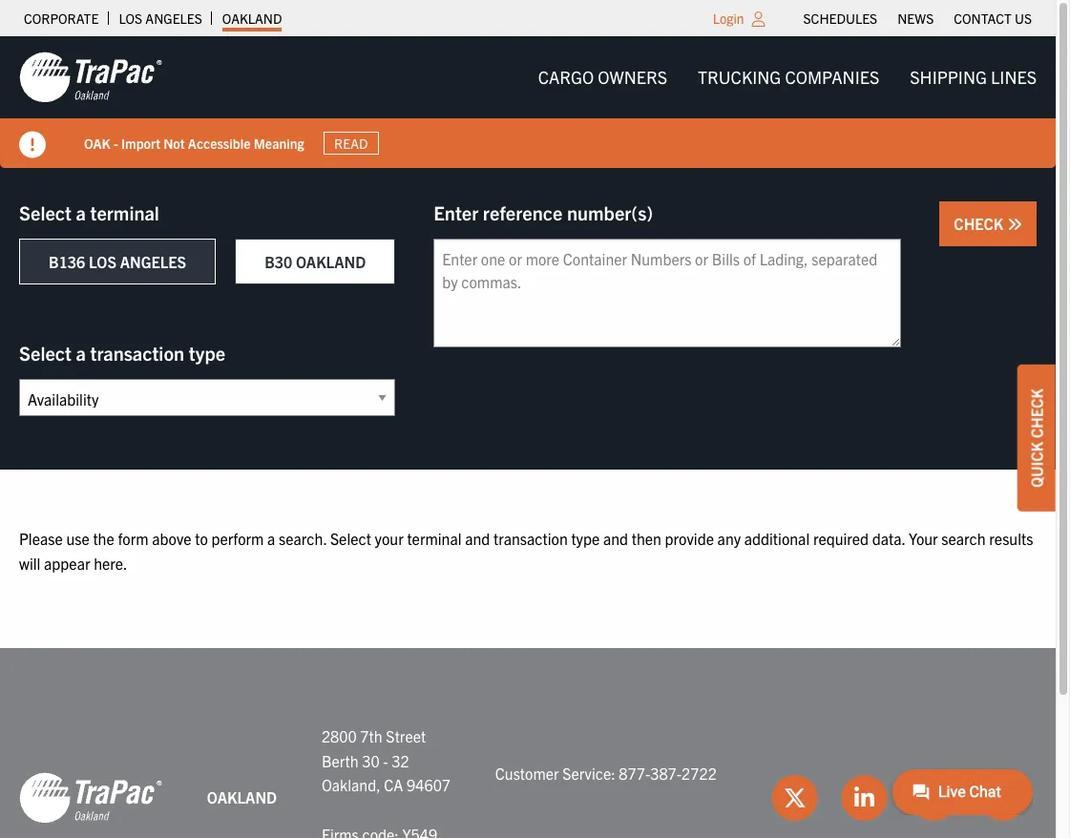 Task type: vqa. For each thing, say whether or not it's contained in the screenshot.
MOL
no



Task type: locate. For each thing, give the bounding box(es) containing it.
schedules link
[[804, 5, 878, 32]]

1 horizontal spatial transaction
[[494, 529, 568, 548]]

0 vertical spatial terminal
[[90, 201, 159, 224]]

a for terminal
[[76, 201, 86, 224]]

trucking companies link
[[683, 58, 895, 97]]

type
[[189, 341, 226, 365], [572, 529, 600, 548]]

shipping lines
[[911, 66, 1037, 88]]

1 vertical spatial type
[[572, 529, 600, 548]]

and
[[465, 529, 490, 548], [604, 529, 629, 548]]

check
[[955, 214, 1008, 233], [1028, 389, 1047, 439]]

1 vertical spatial a
[[76, 341, 86, 365]]

accessible
[[188, 134, 251, 151]]

select a terminal
[[19, 201, 159, 224]]

solid image
[[19, 132, 46, 159]]

transaction
[[90, 341, 184, 365], [494, 529, 568, 548]]

-
[[114, 134, 118, 151], [383, 752, 388, 771]]

your
[[909, 529, 939, 548]]

terminal up b136 los angeles
[[90, 201, 159, 224]]

reference
[[483, 201, 563, 224]]

meaning
[[254, 134, 304, 151]]

0 vertical spatial select
[[19, 201, 72, 224]]

1 horizontal spatial -
[[383, 752, 388, 771]]

angeles left the oakland link
[[146, 10, 202, 27]]

service:
[[563, 764, 616, 783]]

banner
[[0, 36, 1071, 168]]

cargo
[[538, 66, 594, 88]]

0 horizontal spatial transaction
[[90, 341, 184, 365]]

2 vertical spatial select
[[330, 529, 372, 548]]

0 vertical spatial oakland image
[[19, 51, 162, 104]]

0 horizontal spatial check
[[955, 214, 1008, 233]]

1 horizontal spatial and
[[604, 529, 629, 548]]

then
[[632, 529, 662, 548]]

news
[[898, 10, 934, 27]]

a inside the please use the form above to perform a search. select your terminal and transaction type and then provide any additional required data. your search results will appear here. quick check
[[268, 529, 275, 548]]

any
[[718, 529, 741, 548]]

1 horizontal spatial type
[[572, 529, 600, 548]]

0 horizontal spatial -
[[114, 134, 118, 151]]

menu bar containing cargo owners
[[523, 58, 1053, 97]]

0 vertical spatial oakland
[[222, 10, 282, 27]]

oakland image inside banner
[[19, 51, 162, 104]]

solid image
[[1008, 217, 1023, 232]]

angeles down the select a terminal
[[120, 252, 186, 271]]

0 horizontal spatial type
[[189, 341, 226, 365]]

schedules
[[804, 10, 878, 27]]

form
[[118, 529, 149, 548]]

your
[[375, 529, 404, 548]]

a up b136
[[76, 201, 86, 224]]

los right corporate link
[[119, 10, 142, 27]]

b30 oakland
[[265, 252, 366, 271]]

menu bar down light image
[[523, 58, 1053, 97]]

data.
[[873, 529, 906, 548]]

2 and from the left
[[604, 529, 629, 548]]

please
[[19, 529, 63, 548]]

2 vertical spatial oakland
[[207, 788, 277, 807]]

select down b136
[[19, 341, 72, 365]]

search
[[942, 529, 986, 548]]

a left search.
[[268, 529, 275, 548]]

angeles
[[146, 10, 202, 27], [120, 252, 186, 271]]

news link
[[898, 5, 934, 32]]

los angeles
[[119, 10, 202, 27]]

- inside "2800 7th street berth 30 - 32 oakland, ca 94607"
[[383, 752, 388, 771]]

a for transaction
[[76, 341, 86, 365]]

- right the oak
[[114, 134, 118, 151]]

1 oakland image from the top
[[19, 51, 162, 104]]

a down b136
[[76, 341, 86, 365]]

1 horizontal spatial terminal
[[407, 529, 462, 548]]

to
[[195, 529, 208, 548]]

terminal inside the please use the form above to perform a search. select your terminal and transaction type and then provide any additional required data. your search results will appear here. quick check
[[407, 529, 462, 548]]

0 vertical spatial a
[[76, 201, 86, 224]]

0 vertical spatial los
[[119, 10, 142, 27]]

quick
[[1028, 442, 1047, 488]]

1 vertical spatial -
[[383, 752, 388, 771]]

number(s)
[[567, 201, 654, 224]]

search.
[[279, 529, 327, 548]]

contact us link
[[955, 5, 1033, 32]]

2800 7th street berth 30 - 32 oakland, ca 94607
[[322, 727, 451, 795]]

oakland image for banner containing cargo owners
[[19, 51, 162, 104]]

menu bar inside banner
[[523, 58, 1053, 97]]

oakland image
[[19, 51, 162, 104], [19, 772, 162, 825]]

b30
[[265, 252, 293, 271]]

footer containing 2800 7th street
[[0, 649, 1056, 839]]

0 vertical spatial check
[[955, 214, 1008, 233]]

0 vertical spatial menu bar
[[794, 5, 1043, 32]]

trucking companies
[[698, 66, 880, 88]]

0 horizontal spatial and
[[465, 529, 490, 548]]

corporate link
[[24, 5, 99, 32]]

please use the form above to perform a search. select your terminal and transaction type and then provide any additional required data. your search results will appear here. quick check
[[19, 389, 1047, 573]]

1 vertical spatial oakland image
[[19, 772, 162, 825]]

1 vertical spatial check
[[1028, 389, 1047, 439]]

the
[[93, 529, 114, 548]]

1 vertical spatial select
[[19, 341, 72, 365]]

select left your
[[330, 529, 372, 548]]

2722
[[682, 764, 717, 783]]

0 vertical spatial transaction
[[90, 341, 184, 365]]

los right b136
[[89, 252, 117, 271]]

a
[[76, 201, 86, 224], [76, 341, 86, 365], [268, 529, 275, 548]]

and left then
[[604, 529, 629, 548]]

0 vertical spatial type
[[189, 341, 226, 365]]

1 vertical spatial terminal
[[407, 529, 462, 548]]

not
[[164, 134, 185, 151]]

select for select a transaction type
[[19, 341, 72, 365]]

1 vertical spatial menu bar
[[523, 58, 1053, 97]]

select a transaction type
[[19, 341, 226, 365]]

b136 los angeles
[[49, 252, 186, 271]]

banner containing cargo owners
[[0, 36, 1071, 168]]

select
[[19, 201, 72, 224], [19, 341, 72, 365], [330, 529, 372, 548]]

los
[[119, 10, 142, 27], [89, 252, 117, 271]]

menu bar
[[794, 5, 1043, 32], [523, 58, 1053, 97]]

0 horizontal spatial los
[[89, 252, 117, 271]]

and right your
[[465, 529, 490, 548]]

b136
[[49, 252, 85, 271]]

trucking
[[698, 66, 782, 88]]

1 horizontal spatial check
[[1028, 389, 1047, 439]]

terminal
[[90, 201, 159, 224], [407, 529, 462, 548]]

oakland image inside footer
[[19, 772, 162, 825]]

terminal right your
[[407, 529, 462, 548]]

quick check link
[[1018, 365, 1056, 512]]

check inside the please use the form above to perform a search. select your terminal and transaction type and then provide any additional required data. your search results will appear here. quick check
[[1028, 389, 1047, 439]]

transaction inside the please use the form above to perform a search. select your terminal and transaction type and then provide any additional required data. your search results will appear here. quick check
[[494, 529, 568, 548]]

0 vertical spatial -
[[114, 134, 118, 151]]

1 vertical spatial transaction
[[494, 529, 568, 548]]

select up b136
[[19, 201, 72, 224]]

2 oakland image from the top
[[19, 772, 162, 825]]

2 vertical spatial a
[[268, 529, 275, 548]]

menu bar up shipping at the top
[[794, 5, 1043, 32]]

1 vertical spatial los
[[89, 252, 117, 271]]

Enter reference number(s) text field
[[434, 239, 902, 348]]

- right 30
[[383, 752, 388, 771]]

will
[[19, 554, 41, 573]]

footer
[[0, 649, 1056, 839]]

oakland
[[222, 10, 282, 27], [296, 252, 366, 271], [207, 788, 277, 807]]

contact us
[[955, 10, 1033, 27]]

corporate
[[24, 10, 99, 27]]



Task type: describe. For each thing, give the bounding box(es) containing it.
30
[[362, 752, 380, 771]]

contact
[[955, 10, 1012, 27]]

additional
[[745, 529, 810, 548]]

import
[[121, 134, 160, 151]]

shipping
[[911, 66, 988, 88]]

los angeles link
[[119, 5, 202, 32]]

877-
[[619, 764, 651, 783]]

above
[[152, 529, 192, 548]]

oakland link
[[222, 5, 282, 32]]

here.
[[94, 554, 128, 573]]

check inside check button
[[955, 214, 1008, 233]]

387-
[[651, 764, 682, 783]]

32
[[392, 752, 410, 771]]

owners
[[598, 66, 668, 88]]

customer
[[496, 764, 559, 783]]

use
[[66, 529, 90, 548]]

94607
[[407, 776, 451, 795]]

login
[[713, 10, 745, 27]]

cargo owners
[[538, 66, 668, 88]]

appear
[[44, 554, 90, 573]]

login link
[[713, 10, 745, 27]]

us
[[1015, 10, 1033, 27]]

companies
[[786, 66, 880, 88]]

light image
[[752, 11, 766, 27]]

oak - import not accessible meaning
[[84, 134, 304, 151]]

0 horizontal spatial terminal
[[90, 201, 159, 224]]

berth
[[322, 752, 359, 771]]

1 vertical spatial angeles
[[120, 252, 186, 271]]

results
[[990, 529, 1034, 548]]

required
[[814, 529, 869, 548]]

7th
[[360, 727, 383, 746]]

1 vertical spatial oakland
[[296, 252, 366, 271]]

cargo owners link
[[523, 58, 683, 97]]

enter reference number(s)
[[434, 201, 654, 224]]

0 vertical spatial angeles
[[146, 10, 202, 27]]

type inside the please use the form above to perform a search. select your terminal and transaction type and then provide any additional required data. your search results will appear here. quick check
[[572, 529, 600, 548]]

1 and from the left
[[465, 529, 490, 548]]

1 horizontal spatial los
[[119, 10, 142, 27]]

provide
[[665, 529, 714, 548]]

enter
[[434, 201, 479, 224]]

ca
[[384, 776, 404, 795]]

shipping lines link
[[895, 58, 1053, 97]]

read link
[[323, 132, 379, 155]]

read
[[334, 135, 368, 152]]

oakland image for footer containing 2800 7th street
[[19, 772, 162, 825]]

check button
[[940, 202, 1037, 246]]

menu bar containing schedules
[[794, 5, 1043, 32]]

street
[[386, 727, 426, 746]]

oakland,
[[322, 776, 381, 795]]

customer service: 877-387-2722
[[496, 764, 717, 783]]

perform
[[212, 529, 264, 548]]

- inside banner
[[114, 134, 118, 151]]

oak
[[84, 134, 111, 151]]

lines
[[992, 66, 1037, 88]]

2800
[[322, 727, 357, 746]]

select inside the please use the form above to perform a search. select your terminal and transaction type and then provide any additional required data. your search results will appear here. quick check
[[330, 529, 372, 548]]

select for select a terminal
[[19, 201, 72, 224]]



